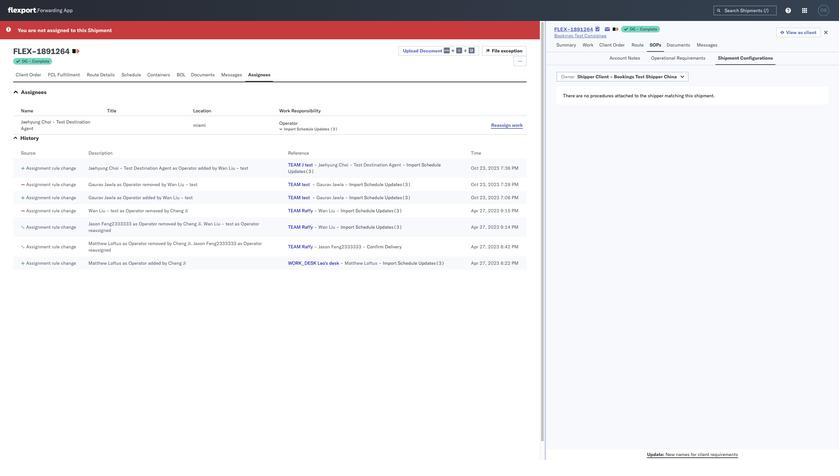 Task type: vqa. For each thing, say whether or not it's contained in the screenshot.


Task type: describe. For each thing, give the bounding box(es) containing it.
schedule inside "import schedule updates(3)"
[[422, 162, 441, 168]]

view
[[787, 30, 797, 35]]

account notes button
[[607, 52, 645, 65]]

updates(3) inside "import schedule updates(3)"
[[288, 169, 314, 174]]

8:42
[[501, 244, 511, 250]]

27, for apr 27, 2023 9:15 pm
[[480, 208, 487, 214]]

location
[[193, 108, 211, 114]]

team raffy - jason feng2333333 - confirm delivery
[[288, 244, 402, 250]]

messages for topmost messages button
[[697, 42, 718, 48]]

jason inside matthew loftus as operator removed by cheng ji. jason feng2333333 as operator reassigned
[[193, 241, 205, 247]]

requirements
[[677, 55, 706, 61]]

reassigned inside jason feng2333333 as operator removed by cheng ji. wan liu - test as operator reassigned
[[89, 228, 111, 234]]

team for jason feng2333333 as operator removed by cheng ji. wan liu - test as operator reassigned
[[288, 224, 301, 230]]

1 vertical spatial complete
[[32, 59, 49, 64]]

shipment.
[[695, 93, 715, 99]]

7:28
[[501, 182, 511, 188]]

team raffy - wan liu - import schedule updates(3) for apr 27, 2023 9:15 pm
[[288, 208, 402, 214]]

0 vertical spatial 1891264
[[571, 26, 594, 32]]

upload document
[[403, 48, 443, 54]]

app
[[64, 7, 73, 14]]

account
[[610, 55, 627, 61]]

owner
[[562, 74, 575, 80]]

test inside bookings test consignee link
[[575, 33, 584, 39]]

matthew for matthew loftus as operator added by cheng ji
[[89, 260, 107, 266]]

consignee
[[585, 33, 607, 39]]

by for matthew loftus as operator added by cheng ji
[[162, 260, 167, 266]]

0 vertical spatial to
[[71, 27, 76, 33]]

apr 27, 2023 9:14 pm
[[471, 224, 519, 230]]

work for work responsibility
[[280, 108, 290, 114]]

work responsibility
[[280, 108, 321, 114]]

os
[[821, 8, 827, 13]]

0 vertical spatial shipment
[[88, 27, 112, 33]]

client up "procedures"
[[596, 74, 609, 80]]

oct 23, 2023 7:06 pm
[[471, 195, 519, 201]]

flex
[[13, 46, 32, 56]]

matthew loftus as operator removed by cheng ji. jason feng2333333 as operator reassigned
[[89, 241, 262, 253]]

0 vertical spatial client order button
[[597, 39, 629, 52]]

responsibility
[[291, 108, 321, 114]]

23, for oct 23, 2023 7:06 pm
[[480, 195, 487, 201]]

apr for apr 27, 2023 8:42 pm
[[471, 244, 479, 250]]

sops
[[650, 42, 662, 48]]

0 horizontal spatial bookings
[[555, 33, 574, 39]]

shipment configurations button
[[716, 52, 776, 65]]

confirm
[[367, 244, 384, 250]]

8:22
[[501, 260, 511, 266]]

1 horizontal spatial bookings
[[614, 74, 635, 80]]

view as client
[[787, 30, 817, 35]]

2023 for 9:15
[[488, 208, 500, 214]]

route button
[[629, 39, 648, 52]]

work for work
[[583, 42, 594, 48]]

cheng up jason feng2333333 as operator removed by cheng ji. wan liu - test as operator reassigned
[[170, 208, 184, 214]]

as inside button
[[798, 30, 803, 35]]

reassign work button
[[488, 120, 527, 130]]

flexport. image
[[8, 7, 37, 14]]

shipment configurations
[[719, 55, 774, 61]]

2 horizontal spatial jason
[[319, 244, 330, 250]]

7:06
[[501, 195, 511, 201]]

assignment rule change for jason feng2333333 as operator removed by cheng ji. wan liu - test as operator reassigned
[[26, 224, 76, 230]]

loftus for matthew loftus as operator removed by cheng ji. jason feng2333333 as operator reassigned
[[108, 241, 121, 247]]

owner shipper client - bookings test shipper china
[[562, 74, 677, 80]]

27, for apr 27, 2023 8:22 pm
[[480, 260, 487, 266]]

matthew loftus as operator added by cheng ji
[[89, 260, 186, 266]]

feng2333333 inside matthew loftus as operator removed by cheng ji. jason feng2333333 as operator reassigned
[[206, 241, 237, 247]]

bol
[[177, 72, 186, 78]]

2 horizontal spatial jaehyung
[[319, 162, 338, 168]]

test inside jason feng2333333 as operator removed by cheng ji. wan liu - test as operator reassigned
[[226, 221, 234, 227]]

client for topmost client order button
[[600, 42, 612, 48]]

schedule inside button
[[122, 72, 141, 78]]

miami
[[193, 122, 206, 128]]

title
[[107, 108, 116, 114]]

history
[[20, 135, 39, 141]]

rule for jaehyung choi - test destination agent as operator added by wan liu - test
[[52, 165, 60, 171]]

choi for jaehyung choi - test destination agent as operator added by wan liu - test
[[109, 165, 119, 171]]

assignment for jaehyung choi - test destination agent as operator added by wan liu - test
[[26, 165, 51, 171]]

2023 for 9:14
[[488, 224, 500, 230]]

assignment for gaurav jawla as operator added by wan liu - test
[[26, 195, 51, 201]]

shipper
[[648, 93, 664, 99]]

0 vertical spatial assignees button
[[246, 69, 273, 82]]

operational requirements
[[652, 55, 706, 61]]

team for gaurav jawla as operator added by wan liu - test
[[288, 195, 301, 201]]

0 vertical spatial ji
[[185, 208, 188, 214]]

2023 for 7:36
[[488, 165, 500, 171]]

china
[[664, 74, 677, 80]]

apr for apr 27, 2023 9:15 pm
[[471, 208, 479, 214]]

you are not assigned to this shipment
[[18, 27, 112, 33]]

change for jaehyung choi - test destination agent as operator added by wan liu - test
[[61, 165, 76, 171]]

0 vertical spatial documents
[[667, 42, 691, 48]]

update:
[[648, 452, 665, 458]]

27, for apr 27, 2023 8:42 pm
[[480, 244, 487, 250]]

1 vertical spatial ji
[[183, 260, 186, 266]]

0 horizontal spatial assignees button
[[21, 89, 47, 95]]

0 horizontal spatial documents button
[[189, 69, 219, 82]]

you
[[18, 27, 27, 33]]

import inside "import schedule updates(3)"
[[407, 162, 421, 168]]

cheng for matthew loftus as operator removed by cheng ji. jason feng2333333 as operator reassigned
[[173, 241, 187, 247]]

oct for oct 23, 2023 7:36 pm
[[471, 165, 479, 171]]

team for wan liu - test as operator removed by cheng ji
[[288, 208, 301, 214]]

oct 23, 2023 7:36 pm
[[471, 165, 519, 171]]

rule for gaurav jawla as operator removed by wan liu - test
[[52, 182, 60, 188]]

exception
[[501, 48, 523, 54]]

notes
[[628, 55, 641, 61]]

names
[[676, 452, 690, 458]]

assignment rule change for gaurav jawla as operator added by wan liu - test
[[26, 195, 76, 201]]

jaehyung for jaehyung choi - test destination agent
[[21, 119, 40, 125]]

0 horizontal spatial client
[[698, 452, 710, 458]]

name
[[21, 108, 33, 114]]

forwarding app link
[[8, 7, 73, 14]]

by for jason feng2333333 as operator removed by cheng ji. wan liu - test as operator reassigned
[[177, 221, 182, 227]]

file exception
[[492, 48, 523, 54]]

containers button
[[145, 69, 174, 82]]

team test - gaurav jawla - import schedule updates(3) for oct 23, 2023 7:06 pm
[[288, 195, 411, 201]]

removed for jawla
[[143, 182, 160, 188]]

apr for apr 27, 2023 8:22 pm
[[471, 260, 479, 266]]

23, for oct 23, 2023 7:36 pm
[[480, 165, 487, 171]]

schedule button
[[119, 69, 145, 82]]

0 horizontal spatial 1891264
[[37, 46, 70, 56]]

2 shipper from the left
[[646, 74, 663, 80]]

configurations
[[741, 55, 774, 61]]

there
[[563, 93, 575, 99]]

attached
[[615, 93, 634, 99]]

27, for apr 27, 2023 9:14 pm
[[480, 224, 487, 230]]

route for route
[[632, 42, 644, 48]]

fcl fulfillment
[[48, 72, 80, 78]]

removed for feng2333333
[[158, 221, 176, 227]]

pm for oct 23, 2023 7:28 pm
[[512, 182, 519, 188]]

wan inside jason feng2333333 as operator removed by cheng ji. wan liu - test as operator reassigned
[[204, 221, 213, 227]]

j
[[302, 162, 304, 168]]

flex-1891264 link
[[555, 26, 594, 32]]

removed down gaurav jawla as operator added by wan liu - test
[[145, 208, 163, 214]]

fcl fulfillment button
[[45, 69, 84, 82]]

1 vertical spatial messages button
[[219, 69, 246, 82]]

matching
[[665, 93, 684, 99]]

added for cheng
[[148, 260, 161, 266]]

team test - gaurav jawla - import schedule updates(3) for oct 23, 2023 7:28 pm
[[288, 182, 411, 188]]

change for jason feng2333333 as operator removed by cheng ji. wan liu - test as operator reassigned
[[61, 224, 76, 230]]

updates(3) for oct 23, 2023 7:28 pm
[[385, 182, 411, 188]]

agent for jaehyung choi - test destination agent
[[21, 126, 33, 132]]

reassign work
[[491, 122, 523, 128]]

- inside jason feng2333333 as operator removed by cheng ji. wan liu - test as operator reassigned
[[222, 221, 225, 227]]

0 vertical spatial dg - complete
[[630, 27, 658, 31]]

desk
[[329, 260, 339, 266]]

view as client button
[[777, 28, 821, 37]]

reference
[[288, 150, 309, 156]]

operational
[[652, 55, 676, 61]]

assignment for wan liu - test as operator removed by cheng ji
[[26, 208, 51, 214]]

2023 for 7:28
[[488, 182, 500, 188]]

bookings test consignee link
[[555, 32, 607, 39]]

gaurav jawla as operator added by wan liu - test
[[89, 195, 193, 201]]

upload document button
[[399, 46, 479, 56]]

flex-
[[555, 26, 571, 32]]

0 horizontal spatial this
[[77, 27, 87, 33]]

there are no procedures attached to the shipper matching this shipment.
[[563, 93, 715, 99]]

2 horizontal spatial feng2333333
[[332, 244, 362, 250]]

order for the bottom client order button
[[29, 72, 41, 78]]

shipment inside button
[[719, 55, 740, 61]]

choi for jaehyung choi - test destination agent
[[41, 119, 51, 125]]

1 vertical spatial dg
[[22, 59, 28, 64]]

2023 for 8:22
[[488, 260, 500, 266]]

for
[[691, 452, 697, 458]]

updates(3) for apr 27, 2023 9:15 pm
[[376, 208, 402, 214]]

client order for the bottom client order button
[[16, 72, 41, 78]]

assignment for gaurav jawla as operator removed by wan liu - test
[[26, 182, 51, 188]]

change for matthew loftus as operator added by cheng ji
[[61, 260, 76, 266]]

team raffy - wan liu - import schedule updates(3) for apr 27, 2023 9:14 pm
[[288, 224, 402, 230]]

by for gaurav jawla as operator added by wan liu - test
[[157, 195, 162, 201]]

forwarding app
[[37, 7, 73, 14]]

1 vertical spatial client order button
[[13, 69, 45, 82]]

2 horizontal spatial choi
[[339, 162, 349, 168]]

the
[[640, 93, 647, 99]]



Task type: locate. For each thing, give the bounding box(es) containing it.
jaehyung for jaehyung choi - test destination agent as operator added by wan liu - test
[[89, 165, 108, 171]]

0 horizontal spatial destination
[[66, 119, 90, 125]]

bookings
[[555, 33, 574, 39], [614, 74, 635, 80]]

pm right 7:06
[[512, 195, 519, 201]]

schedule inside button
[[297, 127, 314, 132]]

reassigned
[[89, 228, 111, 234], [89, 247, 111, 253]]

27, down apr 27, 2023 9:15 pm
[[480, 224, 487, 230]]

to right assigned
[[71, 27, 76, 33]]

details
[[100, 72, 115, 78]]

9:15
[[501, 208, 511, 214]]

client for the bottom client order button
[[16, 72, 28, 78]]

loftus for matthew loftus as operator added by cheng ji
[[108, 260, 121, 266]]

change for gaurav jawla as operator added by wan liu - test
[[61, 195, 76, 201]]

cheng inside jason feng2333333 as operator removed by cheng ji. wan liu - test as operator reassigned
[[183, 221, 197, 227]]

pm for oct 23, 2023 7:06 pm
[[512, 195, 519, 201]]

2023 left 8:42 at the bottom of page
[[488, 244, 500, 250]]

4 team from the top
[[288, 208, 301, 214]]

flex - 1891264
[[13, 46, 70, 56]]

3 rule from the top
[[52, 195, 60, 201]]

order
[[613, 42, 625, 48], [29, 72, 41, 78]]

client down consignee
[[600, 42, 612, 48]]

4 change from the top
[[61, 208, 76, 214]]

0 vertical spatial 23,
[[480, 165, 487, 171]]

3 23, from the top
[[480, 195, 487, 201]]

1891264 down assigned
[[37, 46, 70, 56]]

pm for apr 27, 2023 9:14 pm
[[512, 224, 519, 230]]

added for wan
[[143, 195, 156, 201]]

2 23, from the top
[[480, 182, 487, 188]]

pm right the 7:28
[[512, 182, 519, 188]]

6 rule from the top
[[52, 244, 60, 250]]

apr up apr 27, 2023 8:22 pm
[[471, 244, 479, 250]]

oct up oct 23, 2023 7:06 pm
[[471, 182, 479, 188]]

5 rule from the top
[[52, 224, 60, 230]]

2 oct from the top
[[471, 182, 479, 188]]

4 rule from the top
[[52, 208, 60, 214]]

apr down oct 23, 2023 7:06 pm
[[471, 208, 479, 214]]

route left details
[[87, 72, 99, 78]]

this right assigned
[[77, 27, 87, 33]]

fulfillment
[[57, 72, 80, 78]]

1 change from the top
[[61, 165, 76, 171]]

0 vertical spatial assignees
[[248, 72, 271, 78]]

1 raffy from the top
[[302, 208, 313, 214]]

upload
[[403, 48, 419, 54]]

3 raffy from the top
[[302, 244, 313, 250]]

jaehyung down name on the top left of page
[[21, 119, 40, 125]]

0 horizontal spatial dg - complete
[[22, 59, 49, 64]]

6 2023 from the top
[[488, 244, 500, 250]]

0 horizontal spatial jaehyung
[[21, 119, 40, 125]]

0 horizontal spatial route
[[87, 72, 99, 78]]

23, down time
[[480, 165, 487, 171]]

team raffy - wan liu - import schedule updates(3)
[[288, 208, 402, 214], [288, 224, 402, 230]]

4 assignment rule change from the top
[[26, 208, 76, 214]]

work button
[[580, 39, 597, 52]]

0 vertical spatial dg
[[630, 27, 636, 31]]

apr for apr 27, 2023 9:14 pm
[[471, 224, 479, 230]]

assignment for jason feng2333333 as operator removed by cheng ji. wan liu - test as operator reassigned
[[26, 224, 51, 230]]

order up account
[[613, 42, 625, 48]]

2023 left 9:15
[[488, 208, 500, 214]]

27, down oct 23, 2023 7:06 pm
[[480, 208, 487, 214]]

1 horizontal spatial dg
[[630, 27, 636, 31]]

2023 left 9:14
[[488, 224, 500, 230]]

2 rule from the top
[[52, 182, 60, 188]]

0 horizontal spatial jason
[[89, 221, 100, 227]]

bol button
[[174, 69, 189, 82]]

shipper left china
[[646, 74, 663, 80]]

shipper
[[578, 74, 595, 80], [646, 74, 663, 80]]

3 apr from the top
[[471, 244, 479, 250]]

client order up account
[[600, 42, 625, 48]]

3 assignment from the top
[[26, 195, 51, 201]]

7:36
[[501, 165, 511, 171]]

leo's
[[318, 260, 328, 266]]

4 2023 from the top
[[488, 208, 500, 214]]

feng2333333 inside jason feng2333333 as operator removed by cheng ji. wan liu - test as operator reassigned
[[101, 221, 132, 227]]

1 vertical spatial to
[[635, 93, 639, 99]]

team j test - jaehyung choi - test destination agent -
[[288, 162, 406, 168]]

1 vertical spatial oct
[[471, 182, 479, 188]]

operator
[[280, 120, 298, 126], [179, 165, 197, 171], [123, 182, 141, 188], [123, 195, 141, 201], [126, 208, 144, 214], [139, 221, 157, 227], [241, 221, 259, 227], [129, 241, 147, 247], [244, 241, 262, 247], [129, 260, 147, 266]]

rule
[[52, 165, 60, 171], [52, 182, 60, 188], [52, 195, 60, 201], [52, 208, 60, 214], [52, 224, 60, 230], [52, 244, 60, 250], [52, 260, 60, 266]]

change for matthew loftus as operator removed by cheng ji. jason feng2333333 as operator reassigned
[[61, 244, 76, 250]]

4 assignment from the top
[[26, 208, 51, 214]]

complete down flex - 1891264
[[32, 59, 49, 64]]

pm right 8:42 at the bottom of page
[[512, 244, 519, 250]]

1 horizontal spatial choi
[[109, 165, 119, 171]]

are for you
[[28, 27, 36, 33]]

oct down time
[[471, 165, 479, 171]]

1 vertical spatial client order
[[16, 72, 41, 78]]

6 change from the top
[[61, 244, 76, 250]]

1891264 up bookings test consignee
[[571, 26, 594, 32]]

dg up route "button"
[[630, 27, 636, 31]]

2023 for 7:06
[[488, 195, 500, 201]]

rule for matthew loftus as operator removed by cheng ji. jason feng2333333 as operator reassigned
[[52, 244, 60, 250]]

2023 left 8:22
[[488, 260, 500, 266]]

pm right 7:36
[[512, 165, 519, 171]]

rule for matthew loftus as operator added by cheng ji
[[52, 260, 60, 266]]

documents button right bol
[[189, 69, 219, 82]]

cheng up matthew loftus as operator removed by cheng ji. jason feng2333333 as operator reassigned
[[183, 221, 197, 227]]

0 vertical spatial work
[[583, 42, 594, 48]]

cheng for matthew loftus as operator added by cheng ji
[[168, 260, 182, 266]]

cheng down matthew loftus as operator removed by cheng ji. jason feng2333333 as operator reassigned
[[168, 260, 182, 266]]

27, down the apr 27, 2023 8:42 pm
[[480, 260, 487, 266]]

1 horizontal spatial shipper
[[646, 74, 663, 80]]

shipper right owner
[[578, 74, 595, 80]]

import schedule updates                (3) button
[[280, 127, 479, 132]]

raffy for operator
[[302, 244, 313, 250]]

import schedule updates(3)
[[288, 162, 441, 174]]

1 vertical spatial client
[[698, 452, 710, 458]]

5 2023 from the top
[[488, 224, 500, 230]]

1 horizontal spatial agent
[[159, 165, 171, 171]]

0 horizontal spatial are
[[28, 27, 36, 33]]

1 horizontal spatial client order button
[[597, 39, 629, 52]]

0 vertical spatial messages
[[697, 42, 718, 48]]

assignment for matthew loftus as operator removed by cheng ji. jason feng2333333 as operator reassigned
[[26, 244, 51, 250]]

1 vertical spatial dg - complete
[[22, 59, 49, 64]]

0 horizontal spatial assignees
[[21, 89, 47, 95]]

loftus
[[108, 241, 121, 247], [108, 260, 121, 266], [364, 260, 378, 266]]

pm right 9:15
[[512, 208, 519, 214]]

2 reassigned from the top
[[89, 247, 111, 253]]

0 horizontal spatial shipper
[[578, 74, 595, 80]]

reassign
[[491, 122, 511, 128]]

client order button up account
[[597, 39, 629, 52]]

documents button
[[664, 39, 695, 52], [189, 69, 219, 82]]

reassigned inside matthew loftus as operator removed by cheng ji. jason feng2333333 as operator reassigned
[[89, 247, 111, 253]]

shipment
[[88, 27, 112, 33], [719, 55, 740, 61]]

operational requirements button
[[649, 52, 712, 65]]

0 vertical spatial complete
[[640, 27, 658, 31]]

matthew inside matthew loftus as operator removed by cheng ji. jason feng2333333 as operator reassigned
[[89, 241, 107, 247]]

work left responsibility
[[280, 108, 290, 114]]

order for topmost client order button
[[613, 42, 625, 48]]

2 team raffy - wan liu - import schedule updates(3) from the top
[[288, 224, 402, 230]]

5 change from the top
[[61, 224, 76, 230]]

2 assignment from the top
[[26, 182, 51, 188]]

1 horizontal spatial shipment
[[719, 55, 740, 61]]

ji down matthew loftus as operator removed by cheng ji. jason feng2333333 as operator reassigned
[[183, 260, 186, 266]]

are
[[28, 27, 36, 33], [577, 93, 583, 99]]

ji up jason feng2333333 as operator removed by cheng ji. wan liu - test as operator reassigned
[[185, 208, 188, 214]]

route inside route "button"
[[632, 42, 644, 48]]

2023 left 7:36
[[488, 165, 500, 171]]

cheng down jason feng2333333 as operator removed by cheng ji. wan liu - test as operator reassigned
[[173, 241, 187, 247]]

raffy for test
[[302, 224, 313, 230]]

0 horizontal spatial dg
[[22, 59, 28, 64]]

apr 27, 2023 9:15 pm
[[471, 208, 519, 214]]

gaurav
[[89, 182, 103, 188], [317, 182, 331, 188], [89, 195, 103, 201], [317, 195, 331, 201]]

2 change from the top
[[61, 182, 76, 188]]

assignment rule change for wan liu - test as operator removed by cheng ji
[[26, 208, 76, 214]]

import schedule updates                (3)
[[284, 127, 338, 132]]

2 assignment rule change from the top
[[26, 182, 76, 188]]

dg - complete down flex - 1891264
[[22, 59, 49, 64]]

7 2023 from the top
[[488, 260, 500, 266]]

3 team from the top
[[288, 195, 301, 201]]

1 horizontal spatial destination
[[134, 165, 158, 171]]

to left the
[[635, 93, 639, 99]]

test
[[575, 33, 584, 39], [636, 74, 645, 80], [56, 119, 65, 125], [354, 162, 363, 168], [124, 165, 133, 171]]

1 vertical spatial ji.
[[188, 241, 192, 247]]

client inside button
[[805, 30, 817, 35]]

1 horizontal spatial jason
[[193, 241, 205, 247]]

0 vertical spatial documents button
[[664, 39, 695, 52]]

2 2023 from the top
[[488, 182, 500, 188]]

oct 23, 2023 7:28 pm
[[471, 182, 519, 188]]

1 vertical spatial work
[[280, 108, 290, 114]]

1 horizontal spatial assignees button
[[246, 69, 273, 82]]

import
[[284, 127, 296, 132], [407, 162, 421, 168], [349, 182, 363, 188], [349, 195, 363, 201], [341, 208, 355, 214], [341, 224, 355, 230], [383, 260, 397, 266]]

are for there
[[577, 93, 583, 99]]

bookings down flex-
[[555, 33, 574, 39]]

1 assignment from the top
[[26, 165, 51, 171]]

Search Shipments (/) text field
[[714, 6, 777, 15]]

1 vertical spatial assignees
[[21, 89, 47, 95]]

gaurav jawla as operator removed by wan liu - test
[[89, 182, 198, 188]]

(3)
[[331, 127, 338, 132]]

1 horizontal spatial route
[[632, 42, 644, 48]]

ji. inside jason feng2333333 as operator removed by cheng ji. wan liu - test as operator reassigned
[[198, 221, 203, 227]]

0 vertical spatial oct
[[471, 165, 479, 171]]

raffy
[[302, 208, 313, 214], [302, 224, 313, 230], [302, 244, 313, 250]]

apr down apr 27, 2023 9:15 pm
[[471, 224, 479, 230]]

5 assignment from the top
[[26, 224, 51, 230]]

23, for oct 23, 2023 7:28 pm
[[480, 182, 487, 188]]

destination for jaehyung choi - test destination agent as operator added by wan liu - test
[[134, 165, 158, 171]]

client right view
[[805, 30, 817, 35]]

3 27, from the top
[[480, 244, 487, 250]]

no
[[584, 93, 589, 99]]

1 reassigned from the top
[[89, 228, 111, 234]]

0 horizontal spatial documents
[[191, 72, 215, 78]]

23, up oct 23, 2023 7:06 pm
[[480, 182, 487, 188]]

1 horizontal spatial order
[[613, 42, 625, 48]]

1 vertical spatial reassigned
[[89, 247, 111, 253]]

by for matthew loftus as operator removed by cheng ji. jason feng2333333 as operator reassigned
[[167, 241, 172, 247]]

dg
[[630, 27, 636, 31], [22, 59, 28, 64]]

work
[[512, 122, 523, 128]]

0 horizontal spatial client order button
[[13, 69, 45, 82]]

oct for oct 23, 2023 7:28 pm
[[471, 182, 479, 188]]

this right 'matching'
[[686, 93, 693, 99]]

documents right bol button
[[191, 72, 215, 78]]

oct up apr 27, 2023 9:15 pm
[[471, 195, 479, 201]]

bookings test consignee
[[555, 33, 607, 39]]

by inside jason feng2333333 as operator removed by cheng ji. wan liu - test as operator reassigned
[[177, 221, 182, 227]]

1 horizontal spatial documents button
[[664, 39, 695, 52]]

1 rule from the top
[[52, 165, 60, 171]]

2 horizontal spatial agent
[[389, 162, 401, 168]]

change
[[61, 165, 76, 171], [61, 182, 76, 188], [61, 195, 76, 201], [61, 208, 76, 214], [61, 224, 76, 230], [61, 244, 76, 250], [61, 260, 76, 266]]

destination for jaehyung choi - test destination agent
[[66, 119, 90, 125]]

not
[[37, 27, 46, 33]]

summary button
[[554, 39, 580, 52]]

agent for jaehyung choi - test destination agent as operator added by wan liu - test
[[159, 165, 171, 171]]

0 horizontal spatial shipment
[[88, 27, 112, 33]]

rule for jason feng2333333 as operator removed by cheng ji. wan liu - test as operator reassigned
[[52, 224, 60, 230]]

pm for oct 23, 2023 7:36 pm
[[512, 165, 519, 171]]

6 assignment from the top
[[26, 244, 51, 250]]

documents button up operational requirements
[[664, 39, 695, 52]]

1 shipper from the left
[[578, 74, 595, 80]]

removed down jason feng2333333 as operator removed by cheng ji. wan liu - test as operator reassigned
[[148, 241, 166, 247]]

- inside jaehyung choi - test destination agent
[[52, 119, 55, 125]]

update: new names for client requirements
[[648, 452, 739, 458]]

are left not
[[28, 27, 36, 33]]

matthew
[[89, 241, 107, 247], [89, 260, 107, 266], [345, 260, 363, 266]]

1 horizontal spatial documents
[[667, 42, 691, 48]]

dg down flex
[[22, 59, 28, 64]]

1 vertical spatial 1891264
[[37, 46, 70, 56]]

removed inside jason feng2333333 as operator removed by cheng ji. wan liu - test as operator reassigned
[[158, 221, 176, 227]]

23,
[[480, 165, 487, 171], [480, 182, 487, 188], [480, 195, 487, 201]]

2 vertical spatial added
[[148, 260, 161, 266]]

requirements
[[711, 452, 739, 458]]

2 vertical spatial 23,
[[480, 195, 487, 201]]

6 team from the top
[[288, 244, 301, 250]]

0 horizontal spatial agent
[[21, 126, 33, 132]]

added
[[198, 165, 211, 171], [143, 195, 156, 201], [148, 260, 161, 266]]

assignment rule change for matthew loftus as operator added by cheng ji
[[26, 260, 76, 266]]

2023 left 7:06
[[488, 195, 500, 201]]

dg - complete
[[630, 27, 658, 31], [22, 59, 49, 64]]

apr down the apr 27, 2023 8:42 pm
[[471, 260, 479, 266]]

jason
[[89, 221, 100, 227], [193, 241, 205, 247], [319, 244, 330, 250]]

3 change from the top
[[61, 195, 76, 201]]

complete up sops
[[640, 27, 658, 31]]

1 apr from the top
[[471, 208, 479, 214]]

0 horizontal spatial choi
[[41, 119, 51, 125]]

history button
[[20, 135, 39, 141]]

1 horizontal spatial client order
[[600, 42, 625, 48]]

pm for apr 27, 2023 9:15 pm
[[512, 208, 519, 214]]

client order for topmost client order button
[[600, 42, 625, 48]]

oct
[[471, 165, 479, 171], [471, 182, 479, 188], [471, 195, 479, 201]]

forwarding
[[37, 7, 62, 14]]

2023 left the 7:28
[[488, 182, 500, 188]]

client order
[[600, 42, 625, 48], [16, 72, 41, 78]]

work inside button
[[583, 42, 594, 48]]

jaehyung choi - test destination agent as operator added by wan liu - test
[[89, 165, 248, 171]]

source
[[21, 150, 35, 156]]

apr 27, 2023 8:22 pm
[[471, 260, 519, 266]]

1 team test - gaurav jawla - import schedule updates(3) from the top
[[288, 182, 411, 188]]

4 apr from the top
[[471, 260, 479, 266]]

3 2023 from the top
[[488, 195, 500, 201]]

1 vertical spatial assignees button
[[21, 89, 47, 95]]

choi inside jaehyung choi - test destination agent
[[41, 119, 51, 125]]

jaehyung inside jaehyung choi - test destination agent
[[21, 119, 40, 125]]

1 vertical spatial added
[[143, 195, 156, 201]]

cheng for jason feng2333333 as operator removed by cheng ji. wan liu - test as operator reassigned
[[183, 221, 197, 227]]

assignment rule change for gaurav jawla as operator removed by wan liu - test
[[26, 182, 76, 188]]

1 vertical spatial route
[[87, 72, 99, 78]]

0 vertical spatial order
[[613, 42, 625, 48]]

loftus inside matthew loftus as operator removed by cheng ji. jason feng2333333 as operator reassigned
[[108, 241, 121, 247]]

23, up apr 27, 2023 9:15 pm
[[480, 195, 487, 201]]

0 vertical spatial client
[[805, 30, 817, 35]]

0 horizontal spatial messages button
[[219, 69, 246, 82]]

cheng inside matthew loftus as operator removed by cheng ji. jason feng2333333 as operator reassigned
[[173, 241, 187, 247]]

by inside matthew loftus as operator removed by cheng ji. jason feng2333333 as operator reassigned
[[167, 241, 172, 247]]

removed up matthew loftus as operator removed by cheng ji. jason feng2333333 as operator reassigned
[[158, 221, 176, 227]]

pm right 8:22
[[512, 260, 519, 266]]

4 27, from the top
[[480, 260, 487, 266]]

1 vertical spatial this
[[686, 93, 693, 99]]

0 vertical spatial client order
[[600, 42, 625, 48]]

2 apr from the top
[[471, 224, 479, 230]]

2 team test - gaurav jawla - import schedule updates(3) from the top
[[288, 195, 411, 201]]

ji. for wan
[[198, 221, 203, 227]]

1 oct from the top
[[471, 165, 479, 171]]

assignment rule change for jaehyung choi - test destination agent as operator added by wan liu - test
[[26, 165, 76, 171]]

change for wan liu - test as operator removed by cheng ji
[[61, 208, 76, 214]]

updates(3) for apr 27, 2023 9:14 pm
[[376, 224, 402, 230]]

updates(3) for oct 23, 2023 7:06 pm
[[385, 195, 411, 201]]

team for gaurav jawla as operator removed by wan liu - test
[[288, 182, 301, 188]]

assignment for matthew loftus as operator added by cheng ji
[[26, 260, 51, 266]]

0 vertical spatial are
[[28, 27, 36, 33]]

client order button left fcl
[[13, 69, 45, 82]]

assignment rule change
[[26, 165, 76, 171], [26, 182, 76, 188], [26, 195, 76, 201], [26, 208, 76, 214], [26, 224, 76, 230], [26, 244, 76, 250], [26, 260, 76, 266]]

0 vertical spatial added
[[198, 165, 211, 171]]

pm right 9:14
[[512, 224, 519, 230]]

new
[[666, 452, 675, 458]]

1 assignment rule change from the top
[[26, 165, 76, 171]]

assignees inside button
[[248, 72, 271, 78]]

document
[[420, 48, 443, 54]]

are left no
[[577, 93, 583, 99]]

jason inside jason feng2333333 as operator removed by cheng ji. wan liu - test as operator reassigned
[[89, 221, 100, 227]]

0 horizontal spatial ji.
[[188, 241, 192, 247]]

0 vertical spatial messages button
[[695, 39, 721, 52]]

0 horizontal spatial order
[[29, 72, 41, 78]]

route up notes
[[632, 42, 644, 48]]

1 horizontal spatial feng2333333
[[206, 241, 237, 247]]

team for jaehyung choi - test destination agent as operator added by wan liu - test
[[288, 162, 301, 168]]

agent inside jaehyung choi - test destination agent
[[21, 126, 33, 132]]

rule for wan liu - test as operator removed by cheng ji
[[52, 208, 60, 214]]

route inside route details button
[[87, 72, 99, 78]]

sops button
[[648, 39, 664, 52]]

1 horizontal spatial to
[[635, 93, 639, 99]]

1 2023 from the top
[[488, 165, 500, 171]]

file exception button
[[482, 46, 527, 56], [482, 46, 527, 56]]

assignment rule change for matthew loftus as operator removed by cheng ji. jason feng2333333 as operator reassigned
[[26, 244, 76, 250]]

time
[[471, 150, 481, 156]]

test inside jaehyung choi - test destination agent
[[56, 119, 65, 125]]

cheng
[[170, 208, 184, 214], [183, 221, 197, 227], [173, 241, 187, 247], [168, 260, 182, 266]]

1 27, from the top
[[480, 208, 487, 214]]

messages for bottommost messages button
[[221, 72, 242, 78]]

1 23, from the top
[[480, 165, 487, 171]]

dg - complete up route "button"
[[630, 27, 658, 31]]

7 rule from the top
[[52, 260, 60, 266]]

1 team from the top
[[288, 162, 301, 168]]

ji. for jason
[[188, 241, 192, 247]]

client order left fcl
[[16, 72, 41, 78]]

0 horizontal spatial messages
[[221, 72, 242, 78]]

5 assignment rule change from the top
[[26, 224, 76, 230]]

jaehyung right j
[[319, 162, 338, 168]]

work down consignee
[[583, 42, 594, 48]]

oct for oct 23, 2023 7:06 pm
[[471, 195, 479, 201]]

1 horizontal spatial 1891264
[[571, 26, 594, 32]]

choi
[[41, 119, 51, 125], [339, 162, 349, 168], [109, 165, 119, 171]]

1 horizontal spatial jaehyung
[[89, 165, 108, 171]]

updates
[[315, 127, 330, 132]]

9:14
[[501, 224, 511, 230]]

bookings down "account notes" button
[[614, 74, 635, 80]]

2 horizontal spatial destination
[[364, 162, 388, 168]]

ji. inside matthew loftus as operator removed by cheng ji. jason feng2333333 as operator reassigned
[[188, 241, 192, 247]]

client down flex
[[16, 72, 28, 78]]

pm for apr 27, 2023 8:42 pm
[[512, 244, 519, 250]]

test
[[305, 162, 313, 168], [240, 165, 248, 171], [190, 182, 198, 188], [302, 182, 310, 188], [185, 195, 193, 201], [302, 195, 310, 201], [111, 208, 119, 214], [226, 221, 234, 227]]

0 vertical spatial team test - gaurav jawla - import schedule updates(3)
[[288, 182, 411, 188]]

rule for gaurav jawla as operator added by wan liu - test
[[52, 195, 60, 201]]

delivery
[[385, 244, 402, 250]]

1 vertical spatial bookings
[[614, 74, 635, 80]]

1 horizontal spatial work
[[583, 42, 594, 48]]

as
[[798, 30, 803, 35], [173, 165, 177, 171], [117, 182, 122, 188], [117, 195, 122, 201], [120, 208, 125, 214], [133, 221, 138, 227], [235, 221, 240, 227], [123, 241, 127, 247], [238, 241, 243, 247], [123, 260, 127, 266]]

import inside button
[[284, 127, 296, 132]]

complete
[[640, 27, 658, 31], [32, 59, 49, 64]]

1 team raffy - wan liu - import schedule updates(3) from the top
[[288, 208, 402, 214]]

liu inside jason feng2333333 as operator removed by cheng ji. wan liu - test as operator reassigned
[[214, 221, 221, 227]]

0 vertical spatial raffy
[[302, 208, 313, 214]]

description
[[89, 150, 113, 156]]

6 assignment rule change from the top
[[26, 244, 76, 250]]

documents up operational requirements
[[667, 42, 691, 48]]

1 horizontal spatial ji.
[[198, 221, 203, 227]]

1 horizontal spatial assignees
[[248, 72, 271, 78]]

jaehyung choi - test destination agent
[[21, 119, 90, 132]]

0 vertical spatial reassigned
[[89, 228, 111, 234]]

1 vertical spatial 23,
[[480, 182, 487, 188]]

procedures
[[591, 93, 614, 99]]

matthew for matthew loftus as operator removed by cheng ji. jason feng2333333 as operator reassigned
[[89, 241, 107, 247]]

removed for loftus
[[148, 241, 166, 247]]

7 assignment rule change from the top
[[26, 260, 76, 266]]

7 change from the top
[[61, 260, 76, 266]]

1 horizontal spatial this
[[686, 93, 693, 99]]

client right for
[[698, 452, 710, 458]]

1 horizontal spatial dg - complete
[[630, 27, 658, 31]]

3 oct from the top
[[471, 195, 479, 201]]

by
[[212, 165, 217, 171], [162, 182, 166, 188], [157, 195, 162, 201], [164, 208, 169, 214], [177, 221, 182, 227], [167, 241, 172, 247], [162, 260, 167, 266]]

removed up gaurav jawla as operator added by wan liu - test
[[143, 182, 160, 188]]

3 assignment rule change from the top
[[26, 195, 76, 201]]

order left fcl
[[29, 72, 41, 78]]

route for route details
[[87, 72, 99, 78]]

removed inside matthew loftus as operator removed by cheng ji. jason feng2333333 as operator reassigned
[[148, 241, 166, 247]]

pm for apr 27, 2023 8:22 pm
[[512, 260, 519, 266]]

summary
[[557, 42, 576, 48]]

change for gaurav jawla as operator removed by wan liu - test
[[61, 182, 76, 188]]

jaehyung down description
[[89, 165, 108, 171]]

1 horizontal spatial are
[[577, 93, 583, 99]]

7 assignment from the top
[[26, 260, 51, 266]]

2 27, from the top
[[480, 224, 487, 230]]

flex-1891264
[[555, 26, 594, 32]]

0 vertical spatial bookings
[[555, 33, 574, 39]]

27, up apr 27, 2023 8:22 pm
[[480, 244, 487, 250]]

by for gaurav jawla as operator removed by wan liu - test
[[162, 182, 166, 188]]

destination inside jaehyung choi - test destination agent
[[66, 119, 90, 125]]

2 vertical spatial raffy
[[302, 244, 313, 250]]

1 horizontal spatial client
[[805, 30, 817, 35]]

assignees
[[248, 72, 271, 78], [21, 89, 47, 95]]

2 raffy from the top
[[302, 224, 313, 230]]

team for matthew loftus as operator removed by cheng ji. jason feng2333333 as operator reassigned
[[288, 244, 301, 250]]

0 vertical spatial team raffy - wan liu - import schedule updates(3)
[[288, 208, 402, 214]]

2023 for 8:42
[[488, 244, 500, 250]]

2 team from the top
[[288, 182, 301, 188]]

5 team from the top
[[288, 224, 301, 230]]

1 vertical spatial team raffy - wan liu - import schedule updates(3)
[[288, 224, 402, 230]]

2 vertical spatial oct
[[471, 195, 479, 201]]

1 horizontal spatial complete
[[640, 27, 658, 31]]



